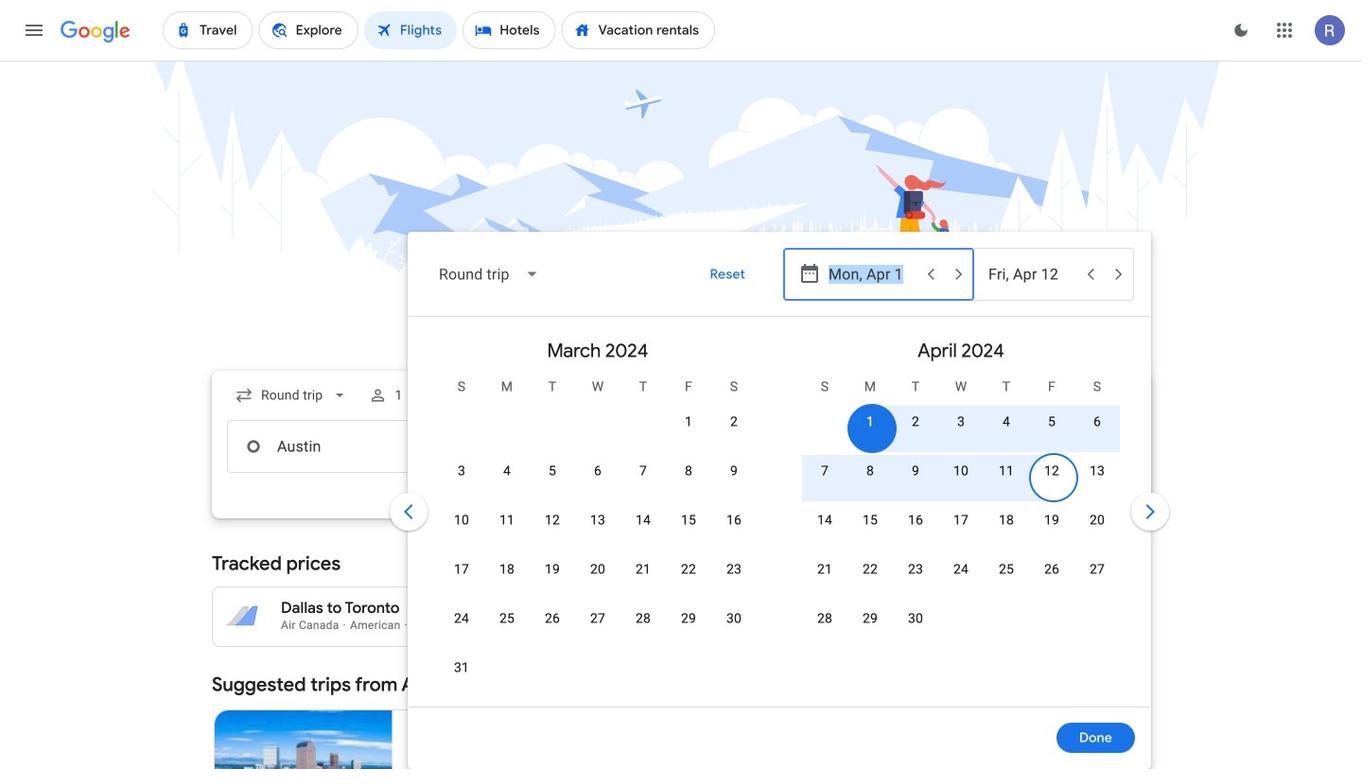 Task type: describe. For each thing, give the bounding box(es) containing it.
tue, apr 16 element
[[908, 511, 923, 530]]

return text field for departure text field
[[989, 249, 1076, 300]]

mon, apr 22 element
[[863, 560, 878, 579]]

sun, mar 17 element
[[454, 560, 469, 579]]

Flight search field
[[197, 232, 1173, 769]]

tue, mar 19 element
[[545, 560, 560, 579]]

previous image
[[386, 489, 431, 535]]

fri, apr 26 element
[[1044, 560, 1060, 579]]

1206 US dollars text field
[[463, 616, 504, 632]]

sun, mar 3 element
[[458, 462, 466, 481]]

2614 US dollars text field
[[459, 599, 504, 618]]

thu, mar 14 element
[[636, 511, 651, 530]]

sun, apr 14 element
[[817, 511, 833, 530]]

thu, mar 28 element
[[636, 609, 651, 628]]

sun, mar 24 element
[[454, 609, 469, 628]]

386 US dollars text field
[[785, 599, 819, 618]]

wed, mar 27 element
[[590, 609, 606, 628]]

fri, mar 29 element
[[681, 609, 696, 628]]

tue, mar 12 element
[[545, 511, 560, 530]]

return text field for departure text box
[[989, 421, 1076, 472]]

tue, mar 5 element
[[549, 462, 556, 481]]

tue, apr 23 element
[[908, 560, 923, 579]]

tracked prices region
[[212, 541, 1150, 647]]

mon, mar 25 element
[[499, 609, 515, 628]]

suggested trips from austin region
[[212, 662, 1150, 769]]

2 row group from the left
[[780, 325, 1143, 699]]

thu, mar 21 element
[[636, 560, 651, 579]]

fri, mar 15 element
[[681, 511, 696, 530]]

row down wed, mar 20 element
[[439, 601, 757, 655]]

sat, apr 20 element
[[1090, 511, 1105, 530]]

row up wed, mar 27 element
[[439, 552, 757, 606]]

wed, mar 6 element
[[594, 462, 602, 481]]

Departure text field
[[829, 249, 916, 300]]

158 US dollars text field
[[789, 616, 819, 632]]

thu, apr 25 element
[[999, 560, 1014, 579]]

mon, apr 8 element
[[867, 462, 874, 481]]

thu, apr 18 element
[[999, 511, 1014, 530]]

change appearance image
[[1219, 8, 1264, 53]]

row up wed, apr 10 element
[[848, 396, 1120, 458]]

sat, mar 30 element
[[727, 609, 742, 628]]

main menu image
[[23, 19, 45, 42]]

sat, mar 9 element
[[730, 462, 738, 481]]

sun, apr 28 element
[[817, 609, 833, 628]]



Task type: vqa. For each thing, say whether or not it's contained in the screenshot.
send product feedback
no



Task type: locate. For each thing, give the bounding box(es) containing it.
row down mon, apr 22 element
[[802, 601, 939, 655]]

mon, mar 18 element
[[499, 560, 515, 579]]

row up wed, mar 20 element
[[439, 502, 757, 556]]

row up wed, apr 17 element
[[802, 453, 1120, 507]]

next image
[[1128, 489, 1173, 535]]

wed, mar 20 element
[[590, 560, 606, 579]]

thu, mar 7 element
[[640, 462, 647, 481]]

Return text field
[[989, 249, 1076, 300], [989, 421, 1076, 472]]

fri, apr 12, return date. element
[[1044, 462, 1060, 481]]

sat, apr 6 element
[[1094, 413, 1101, 431]]

tue, mar 26 element
[[545, 609, 560, 628]]

Departure text field
[[829, 421, 916, 472]]

thu, apr 11 element
[[999, 462, 1014, 481]]

1 row group from the left
[[416, 325, 780, 704]]

tue, apr 30 element
[[908, 609, 923, 628]]

fri, mar 22 element
[[681, 560, 696, 579]]

sat, mar 2 element
[[730, 413, 738, 431]]

tue, apr 2 element
[[912, 413, 920, 431]]

row group
[[416, 325, 780, 704], [780, 325, 1143, 699]]

wed, apr 10 element
[[954, 462, 969, 481]]

row up the fri, mar 8 element
[[666, 396, 757, 458]]

row down wed, apr 17 element
[[802, 552, 1120, 606]]

None field
[[424, 252, 555, 297], [227, 378, 357, 413], [424, 252, 555, 297], [227, 378, 357, 413]]

mon, mar 11 element
[[499, 511, 515, 530]]

row up wed, apr 24 element
[[802, 502, 1120, 556]]

wed, apr 24 element
[[954, 560, 969, 579]]

sun, apr 7 element
[[821, 462, 829, 481]]

1 vertical spatial return text field
[[989, 421, 1076, 472]]

fri, mar 8 element
[[685, 462, 693, 481]]

2 return text field from the top
[[989, 421, 1076, 472]]

tue, apr 9 element
[[912, 462, 920, 481]]

wed, mar 13 element
[[590, 511, 606, 530]]

mon, apr 29 element
[[863, 609, 878, 628]]

1 return text field from the top
[[989, 249, 1076, 300]]

mon, apr 15 element
[[863, 511, 878, 530]]

sat, mar 16 element
[[727, 511, 742, 530]]

sun, mar 10 element
[[454, 511, 469, 530]]

wed, apr 17 element
[[954, 511, 969, 530]]

frontier image
[[408, 765, 423, 769]]

mon, apr 1, departure date. element
[[867, 413, 874, 431]]

wed, apr 3 element
[[957, 413, 965, 431]]

sun, mar 31 element
[[454, 658, 469, 677]]

row
[[666, 396, 757, 458], [848, 396, 1120, 458], [439, 453, 757, 507], [802, 453, 1120, 507], [439, 502, 757, 556], [802, 502, 1120, 556], [439, 552, 757, 606], [802, 552, 1120, 606], [439, 601, 757, 655], [802, 601, 939, 655]]

grid
[[416, 325, 1143, 718]]

0 vertical spatial return text field
[[989, 249, 1076, 300]]

sat, mar 23 element
[[727, 560, 742, 579]]

fri, apr 19 element
[[1044, 511, 1060, 530]]

row up wed, mar 13 element
[[439, 453, 757, 507]]

thu, apr 4 element
[[1003, 413, 1010, 431]]

None text field
[[227, 420, 494, 473]]

sat, apr 13 element
[[1090, 462, 1105, 481]]

sun, apr 21 element
[[817, 560, 833, 579]]

sat, apr 27 element
[[1090, 560, 1105, 579]]

fri, apr 5 element
[[1048, 413, 1056, 431]]

grid inside "flight" search field
[[416, 325, 1143, 718]]

fri, mar 1 element
[[685, 413, 693, 431]]

mon, mar 4 element
[[503, 462, 511, 481]]



